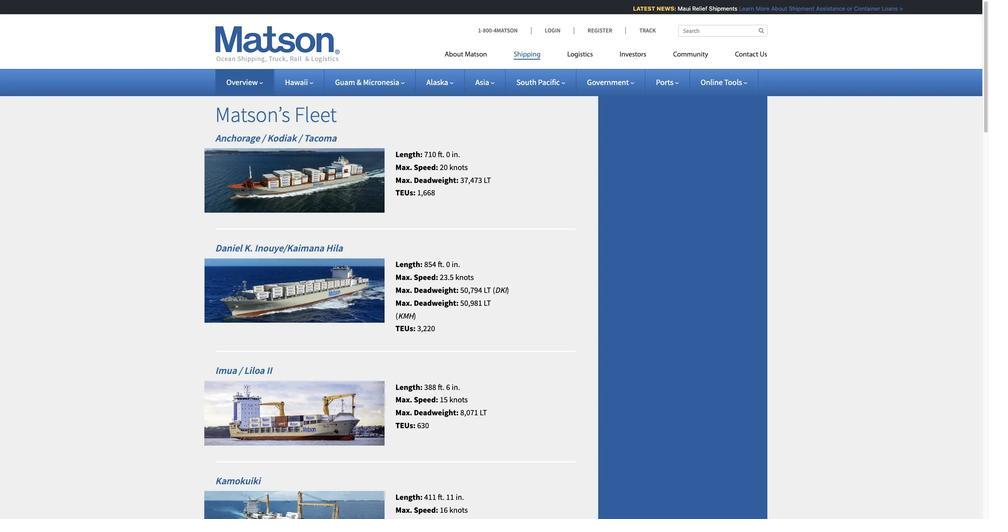 Task type: locate. For each thing, give the bounding box(es) containing it.
max. inside length: 411 ft. 11 in. max. speed: 16 knots
[[396, 505, 412, 515]]

1 speed: from the top
[[414, 162, 438, 172]]

3 speed: from the top
[[414, 395, 438, 405]]

ports link
[[656, 77, 679, 87]]

length: inside the length: 388 ft. 6 in. max. speed: 15 knots max. deadweight: 8,071 lt teus: 630
[[396, 382, 423, 392]]

community
[[673, 51, 708, 58]]

20
[[440, 162, 448, 172]]

tacoma
[[304, 132, 337, 144]]

knots inside length: 854 ft. 0 in. max. speed: 23.5 knots max. deadweight: 50,794 lt ( dki ) max. deadweight:
[[455, 272, 474, 282]]

length: left 411
[[396, 492, 423, 502]]

knots inside the length: 388 ft. 6 in. max. speed: 15 knots max. deadweight: 8,071 lt teus: 630
[[449, 395, 468, 405]]

4 deadweight: from the top
[[414, 407, 459, 418]]

k.
[[244, 242, 253, 254]]

anchorage
[[215, 132, 260, 144]]

speed: for 388
[[414, 395, 438, 405]]

1 vertical spatial teus:
[[396, 323, 416, 334]]

investors
[[620, 51, 646, 58]]

( inside length: 854 ft. 0 in. max. speed: 23.5 knots max. deadweight: 50,794 lt ( dki ) max. deadweight:
[[493, 285, 495, 295]]

in. inside length: 854 ft. 0 in. max. speed: 23.5 knots max. deadweight: 50,794 lt ( dki ) max. deadweight:
[[452, 259, 460, 269]]

/
[[262, 132, 265, 144], [299, 132, 302, 144], [239, 364, 242, 377]]

in. for 16
[[456, 492, 464, 502]]

0 horizontal spatial (
[[396, 311, 398, 321]]

about matson link
[[445, 47, 500, 65]]

ft. left '6'
[[438, 382, 445, 392]]

15
[[440, 395, 448, 405]]

/ for kodiak
[[262, 132, 265, 144]]

length: for length: 388 ft. 6 in. max. speed: 15 knots max. deadweight: 8,071 lt teus: 630
[[396, 382, 423, 392]]

2 length: from the top
[[396, 259, 423, 269]]

ft. right 854
[[438, 259, 445, 269]]

ft. right 710 on the left
[[438, 149, 445, 159]]

track
[[639, 27, 656, 34]]

/ right kodiak
[[299, 132, 302, 144]]

length: inside length: 854 ft. 0 in. max. speed: 23.5 knots max. deadweight: 50,794 lt ( dki ) max. deadweight:
[[396, 259, 423, 269]]

0 horizontal spatial about
[[445, 51, 463, 58]]

speed: for 854
[[414, 272, 438, 282]]

ft. inside length: 411 ft. 11 in. max. speed: 16 knots
[[438, 492, 445, 502]]

in. right '6'
[[452, 382, 460, 392]]

logistics
[[567, 51, 593, 58]]

assistance
[[812, 5, 841, 12]]

shipment
[[785, 5, 810, 12]]

/ left kodiak
[[262, 132, 265, 144]]

lt inside the length: 388 ft. 6 in. max. speed: 15 knots max. deadweight: 8,071 lt teus: 630
[[480, 407, 487, 418]]

ft. inside the length: 388 ft. 6 in. max. speed: 15 knots max. deadweight: 8,071 lt teus: 630
[[438, 382, 445, 392]]

2 speed: from the top
[[414, 272, 438, 282]]

speed: inside length: 710 ft. 0 in. max. speed: 20 knots max. deadweight: 37,473 lt teus: 1,668
[[414, 162, 438, 172]]

guam & micronesia link
[[335, 77, 405, 87]]

contact us link
[[722, 47, 767, 65]]

4 ft. from the top
[[438, 492, 445, 502]]

1 vertical spatial about
[[445, 51, 463, 58]]

ft. left 11
[[438, 492, 445, 502]]

0 vertical spatial 0
[[446, 149, 450, 159]]

11
[[446, 492, 454, 502]]

0 inside length: 854 ft. 0 in. max. speed: 23.5 knots max. deadweight: 50,794 lt ( dki ) max. deadweight:
[[446, 259, 450, 269]]

4 speed: from the top
[[414, 505, 438, 515]]

about inside top menu navigation
[[445, 51, 463, 58]]

knots inside length: 710 ft. 0 in. max. speed: 20 knots max. deadweight: 37,473 lt teus: 1,668
[[449, 162, 468, 172]]

/ left liloa
[[239, 364, 242, 377]]

matson
[[465, 51, 487, 58]]

speed:
[[414, 162, 438, 172], [414, 272, 438, 282], [414, 395, 438, 405], [414, 505, 438, 515]]

knots up 50,794
[[455, 272, 474, 282]]

government
[[587, 77, 629, 87]]

1 deadweight: from the top
[[414, 175, 459, 185]]

anchorage / kodiak / tacoma
[[215, 132, 337, 144]]

lt right 50,981
[[484, 298, 491, 308]]

knots right 16
[[449, 505, 468, 515]]

2 ft. from the top
[[438, 259, 445, 269]]

overview link
[[226, 77, 263, 87]]

4 length: from the top
[[396, 492, 423, 502]]

2 horizontal spatial /
[[299, 132, 302, 144]]

speed: for 710
[[414, 162, 438, 172]]

length: inside length: 710 ft. 0 in. max. speed: 20 knots max. deadweight: 37,473 lt teus: 1,668
[[396, 149, 423, 159]]

in. up 23.5
[[452, 259, 460, 269]]

1 0 from the top
[[446, 149, 450, 159]]

0 vertical spatial )
[[507, 285, 509, 295]]

news:
[[652, 5, 672, 12]]

knots
[[449, 162, 468, 172], [455, 272, 474, 282], [449, 395, 468, 405], [449, 505, 468, 515]]

speed: down 411
[[414, 505, 438, 515]]

0 up 23.5
[[446, 259, 450, 269]]

1 vertical spatial 0
[[446, 259, 450, 269]]

about right the more
[[767, 5, 783, 12]]

ii
[[266, 364, 272, 377]]

0
[[446, 149, 450, 159], [446, 259, 450, 269]]

&
[[357, 77, 362, 87]]

length: left the 388
[[396, 382, 423, 392]]

1 teus: from the top
[[396, 188, 416, 198]]

)
[[507, 285, 509, 295], [414, 311, 416, 321]]

overview
[[226, 77, 258, 87]]

max.
[[396, 162, 412, 172], [396, 175, 412, 185], [396, 272, 412, 282], [396, 285, 412, 295], [396, 298, 412, 308], [396, 395, 412, 405], [396, 407, 412, 418], [396, 505, 412, 515]]

1-800-4matson link
[[478, 27, 531, 34]]

south pacific link
[[516, 77, 565, 87]]

ft. inside length: 854 ft. 0 in. max. speed: 23.5 knots max. deadweight: 50,794 lt ( dki ) max. deadweight:
[[438, 259, 445, 269]]

about
[[767, 5, 783, 12], [445, 51, 463, 58]]

0 horizontal spatial /
[[239, 364, 242, 377]]

1 horizontal spatial /
[[262, 132, 265, 144]]

knots for 50,794
[[455, 272, 474, 282]]

1 vertical spatial )
[[414, 311, 416, 321]]

3 teus: from the top
[[396, 420, 416, 430]]

2 deadweight: from the top
[[414, 285, 459, 295]]

3 ft. from the top
[[438, 382, 445, 392]]

1 length: from the top
[[396, 149, 423, 159]]

teus: inside length: 710 ft. 0 in. max. speed: 20 knots max. deadweight: 37,473 lt teus: 1,668
[[396, 188, 416, 198]]

online tools link
[[701, 77, 748, 87]]

in. right 11
[[456, 492, 464, 502]]

length: left 854
[[396, 259, 423, 269]]

lt inside length: 854 ft. 0 in. max. speed: 23.5 knots max. deadweight: 50,794 lt ( dki ) max. deadweight:
[[484, 285, 491, 295]]

lt for length: 854 ft. 0 in. max. speed: 23.5 knots max. deadweight: 50,794 lt ( dki ) max. deadweight:
[[484, 285, 491, 295]]

50,981
[[460, 298, 482, 308]]

about left matson
[[445, 51, 463, 58]]

lt right 8,071
[[480, 407, 487, 418]]

matson's fleet
[[215, 101, 337, 128]]

0 horizontal spatial )
[[414, 311, 416, 321]]

deadweight: inside length: 710 ft. 0 in. max. speed: 20 knots max. deadweight: 37,473 lt teus: 1,668
[[414, 175, 459, 185]]

speed: inside the length: 388 ft. 6 in. max. speed: 15 knots max. deadweight: 8,071 lt teus: 630
[[414, 395, 438, 405]]

23.5
[[440, 272, 454, 282]]

1 vertical spatial (
[[396, 311, 398, 321]]

speed: down the 388
[[414, 395, 438, 405]]

1,668
[[417, 188, 435, 198]]

south
[[516, 77, 537, 87]]

800-
[[483, 27, 494, 34]]

teus: inside the length: 388 ft. 6 in. max. speed: 15 knots max. deadweight: 8,071 lt teus: 630
[[396, 420, 416, 430]]

1 horizontal spatial )
[[507, 285, 509, 295]]

0 for 20
[[446, 149, 450, 159]]

speed: for 411
[[414, 505, 438, 515]]

deadweight: for 710
[[414, 175, 459, 185]]

deadweight:
[[414, 175, 459, 185], [414, 285, 459, 295], [414, 298, 459, 308], [414, 407, 459, 418]]

8 max. from the top
[[396, 505, 412, 515]]

about matson
[[445, 51, 487, 58]]

2 teus: from the top
[[396, 323, 416, 334]]

teus: down kmh
[[396, 323, 416, 334]]

2 vertical spatial teus:
[[396, 420, 416, 430]]

teus: left 630
[[396, 420, 416, 430]]

kamokuiki
[[215, 474, 260, 487]]

0 for 23.5
[[446, 259, 450, 269]]

lt
[[484, 175, 491, 185], [484, 285, 491, 295], [484, 298, 491, 308], [480, 407, 487, 418]]

in. inside the length: 388 ft. 6 in. max. speed: 15 knots max. deadweight: 8,071 lt teus: 630
[[452, 382, 460, 392]]

ft. for 710
[[438, 149, 445, 159]]

asia link
[[475, 77, 495, 87]]

maui
[[673, 5, 686, 12]]

contact us
[[735, 51, 767, 58]]

length: 411 ft. 11 in. max. speed: 16 knots
[[396, 492, 468, 515]]

1 ft. from the top
[[438, 149, 445, 159]]

3 length: from the top
[[396, 382, 423, 392]]

alaska link
[[427, 77, 454, 87]]

daniel k. inouye/kaimana hila
[[215, 242, 343, 254]]

register link
[[574, 27, 626, 34]]

deadweight: down 15
[[414, 407, 459, 418]]

0 vertical spatial (
[[493, 285, 495, 295]]

ft.
[[438, 149, 445, 159], [438, 259, 445, 269], [438, 382, 445, 392], [438, 492, 445, 502]]

online tools
[[701, 77, 742, 87]]

top menu navigation
[[445, 47, 767, 65]]

in. right 710 on the left
[[452, 149, 460, 159]]

( inside 50,981 lt (
[[396, 311, 398, 321]]

1 horizontal spatial about
[[767, 5, 783, 12]]

0 vertical spatial teus:
[[396, 188, 416, 198]]

0 up 20
[[446, 149, 450, 159]]

deadweight: for 854
[[414, 285, 459, 295]]

shipments
[[705, 5, 733, 12]]

imua
[[215, 364, 237, 377]]

710
[[424, 149, 436, 159]]

knots right 15
[[449, 395, 468, 405]]

latest
[[629, 5, 651, 12]]

411
[[424, 492, 436, 502]]

deadweight: down 20
[[414, 175, 459, 185]]

deadweight: down 23.5
[[414, 285, 459, 295]]

teus: left 1,668
[[396, 188, 416, 198]]

latest news: maui relief shipments learn more about shipment assistance or container loans >
[[629, 5, 899, 12]]

hawaii link
[[285, 77, 313, 87]]

37,473
[[460, 175, 482, 185]]

(
[[493, 285, 495, 295], [396, 311, 398, 321]]

lt right 37,473
[[484, 175, 491, 185]]

388
[[424, 382, 436, 392]]

None search field
[[678, 25, 767, 37]]

section
[[587, 82, 778, 519]]

asia
[[475, 77, 489, 87]]

in. inside length: 411 ft. 11 in. max. speed: 16 knots
[[456, 492, 464, 502]]

0 vertical spatial about
[[767, 5, 783, 12]]

deadweight: up 3,220
[[414, 298, 459, 308]]

0 inside length: 710 ft. 0 in. max. speed: 20 knots max. deadweight: 37,473 lt teus: 1,668
[[446, 149, 450, 159]]

6
[[446, 382, 450, 392]]

knots inside length: 411 ft. 11 in. max. speed: 16 knots
[[449, 505, 468, 515]]

lt left dki at the right of page
[[484, 285, 491, 295]]

length: inside length: 411 ft. 11 in. max. speed: 16 knots
[[396, 492, 423, 502]]

/ for liloa
[[239, 364, 242, 377]]

track link
[[626, 27, 656, 34]]

speed: inside length: 854 ft. 0 in. max. speed: 23.5 knots max. deadweight: 50,794 lt ( dki ) max. deadweight:
[[414, 272, 438, 282]]

speed: down 854
[[414, 272, 438, 282]]

3,220
[[417, 323, 435, 334]]

1 horizontal spatial (
[[493, 285, 495, 295]]

speed: down 710 on the left
[[414, 162, 438, 172]]

speed: inside length: 411 ft. 11 in. max. speed: 16 knots
[[414, 505, 438, 515]]

knots right 20
[[449, 162, 468, 172]]

teus: inside the kmh ) teus: 3,220
[[396, 323, 416, 334]]

contact
[[735, 51, 758, 58]]

length: left 710 on the left
[[396, 149, 423, 159]]

2 0 from the top
[[446, 259, 450, 269]]

Search search field
[[678, 25, 767, 37]]

lt inside length: 710 ft. 0 in. max. speed: 20 knots max. deadweight: 37,473 lt teus: 1,668
[[484, 175, 491, 185]]

3 deadweight: from the top
[[414, 298, 459, 308]]

register
[[588, 27, 612, 34]]

deadweight: inside the length: 388 ft. 6 in. max. speed: 15 knots max. deadweight: 8,071 lt teus: 630
[[414, 407, 459, 418]]

ft. inside length: 710 ft. 0 in. max. speed: 20 knots max. deadweight: 37,473 lt teus: 1,668
[[438, 149, 445, 159]]

length: 388 ft. 6 in. max. speed: 15 knots max. deadweight: 8,071 lt teus: 630
[[396, 382, 487, 430]]

south pacific
[[516, 77, 560, 87]]

in. inside length: 710 ft. 0 in. max. speed: 20 knots max. deadweight: 37,473 lt teus: 1,668
[[452, 149, 460, 159]]

ft. for 854
[[438, 259, 445, 269]]



Task type: describe. For each thing, give the bounding box(es) containing it.
854
[[424, 259, 436, 269]]

learn
[[735, 5, 750, 12]]

kmh
[[398, 311, 414, 321]]

search image
[[759, 28, 764, 33]]

pacific
[[538, 77, 560, 87]]

ports
[[656, 77, 674, 87]]

us
[[760, 51, 767, 58]]

ft. for 388
[[438, 382, 445, 392]]

matson's
[[215, 101, 290, 128]]

guam & micronesia
[[335, 77, 399, 87]]

inouye/kaimana
[[255, 242, 324, 254]]

teus: for length: 388 ft. 6 in. max. speed: 15 knots max. deadweight: 8,071 lt teus: 630
[[396, 420, 416, 430]]

1 max. from the top
[[396, 162, 412, 172]]

hila
[[326, 242, 343, 254]]

) inside length: 854 ft. 0 in. max. speed: 23.5 knots max. deadweight: 50,794 lt ( dki ) max. deadweight:
[[507, 285, 509, 295]]

or
[[842, 5, 848, 12]]

imua loaded with matson containers image
[[204, 381, 384, 445]]

government link
[[587, 77, 634, 87]]

6 max. from the top
[[396, 395, 412, 405]]

investors link
[[606, 47, 660, 65]]

shipping
[[514, 51, 541, 58]]

2 max. from the top
[[396, 175, 412, 185]]

5 max. from the top
[[396, 298, 412, 308]]

shipping link
[[500, 47, 554, 65]]

dki
[[495, 285, 507, 295]]

4matson
[[494, 27, 518, 34]]

hawaii
[[285, 77, 308, 87]]

length: 854 ft. 0 in. max. speed: 23.5 knots max. deadweight: 50,794 lt ( dki ) max. deadweight:
[[396, 259, 509, 308]]

loans
[[877, 5, 893, 12]]

learn more about shipment assistance or container loans > link
[[735, 5, 899, 12]]

knots for 37,473
[[449, 162, 468, 172]]

lt for length: 388 ft. 6 in. max. speed: 15 knots max. deadweight: 8,071 lt teus: 630
[[480, 407, 487, 418]]

1-
[[478, 27, 483, 34]]

50,794
[[460, 285, 482, 295]]

alaska
[[427, 77, 448, 87]]

4 max. from the top
[[396, 285, 412, 295]]

) inside the kmh ) teus: 3,220
[[414, 311, 416, 321]]

dki matson's new ship image
[[204, 258, 384, 323]]

ft. for 411
[[438, 492, 445, 502]]

online
[[701, 77, 723, 87]]

kmh ) teus: 3,220
[[396, 311, 435, 334]]

3 max. from the top
[[396, 272, 412, 282]]

length: 710 ft. 0 in. max. speed: 20 knots max. deadweight: 37,473 lt teus: 1,668
[[396, 149, 491, 198]]

liloa
[[244, 364, 264, 377]]

community link
[[660, 47, 722, 65]]

1-800-4matson
[[478, 27, 518, 34]]

tools
[[724, 77, 742, 87]]

length: for length: 710 ft. 0 in. max. speed: 20 knots max. deadweight: 37,473 lt teus: 1,668
[[396, 149, 423, 159]]

50,981 lt (
[[396, 298, 491, 321]]

>
[[895, 5, 899, 12]]

8,071
[[460, 407, 478, 418]]

in. for 20
[[452, 149, 460, 159]]

in. for 23.5
[[452, 259, 460, 269]]

length: for length: 411 ft. 11 in. max. speed: 16 knots
[[396, 492, 423, 502]]

imua / liloa ii
[[215, 364, 272, 377]]

7 max. from the top
[[396, 407, 412, 418]]

fleet
[[294, 101, 337, 128]]

relief
[[688, 5, 703, 12]]

length: for length: 854 ft. 0 in. max. speed: 23.5 knots max. deadweight: 50,794 lt ( dki ) max. deadweight:
[[396, 259, 423, 269]]

daniel
[[215, 242, 242, 254]]

logistics link
[[554, 47, 606, 65]]

login link
[[531, 27, 574, 34]]

container
[[850, 5, 876, 12]]

knots for 8,071
[[449, 395, 468, 405]]

teus: for length: 710 ft. 0 in. max. speed: 20 knots max. deadweight: 37,473 lt teus: 1,668
[[396, 188, 416, 198]]

deadweight: for 388
[[414, 407, 459, 418]]

login
[[545, 27, 561, 34]]

kodiak
[[267, 132, 297, 144]]

guam
[[335, 77, 355, 87]]

16
[[440, 505, 448, 515]]

lt inside 50,981 lt (
[[484, 298, 491, 308]]

more
[[751, 5, 765, 12]]

lt for length: 710 ft. 0 in. max. speed: 20 knots max. deadweight: 37,473 lt teus: 1,668
[[484, 175, 491, 185]]

micronesia
[[363, 77, 399, 87]]

blue matson logo with ocean, shipping, truck, rail and logistics written beneath it. image
[[215, 26, 340, 63]]

in. for 15
[[452, 382, 460, 392]]



Task type: vqa. For each thing, say whether or not it's contained in the screenshot.
the 1-
yes



